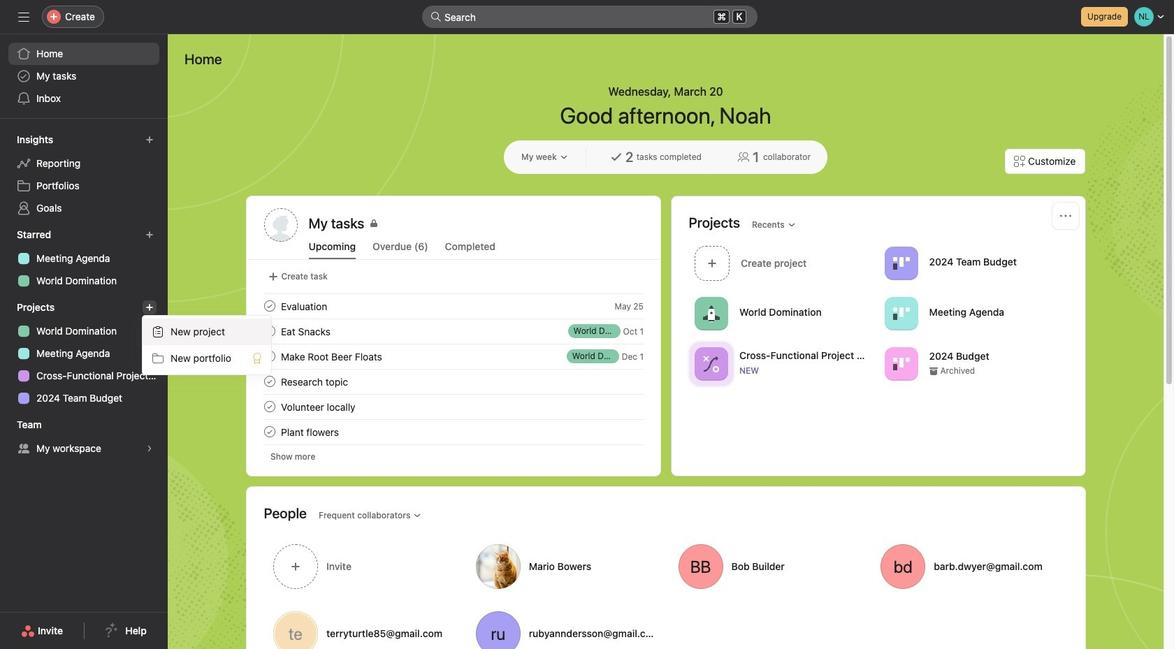Task type: locate. For each thing, give the bounding box(es) containing it.
3 board image from the top
[[893, 356, 910, 372]]

1 mark complete checkbox from the top
[[261, 298, 278, 315]]

mark complete image
[[261, 348, 278, 365], [261, 399, 278, 415]]

1 list item from the top
[[247, 294, 660, 319]]

2 vertical spatial board image
[[893, 356, 910, 372]]

mark complete image
[[261, 298, 278, 315], [261, 323, 278, 340], [261, 373, 278, 390], [261, 424, 278, 440]]

Search tasks, projects, and more text field
[[422, 6, 758, 28]]

2 mark complete checkbox from the top
[[261, 323, 278, 340]]

1 mark complete image from the top
[[261, 348, 278, 365]]

mark complete checkbox for 2nd list item from the top of the page
[[261, 323, 278, 340]]

5 list item from the top
[[247, 420, 660, 445]]

see details, my workspace image
[[145, 445, 154, 453]]

line_and_symbols image
[[703, 356, 720, 372]]

starred element
[[0, 222, 168, 295]]

None field
[[422, 6, 758, 28]]

new insights image
[[145, 136, 154, 144]]

mark complete checkbox for 5th list item from the bottom of the page
[[261, 298, 278, 315]]

1 mark complete image from the top
[[261, 298, 278, 315]]

teams element
[[0, 413, 168, 463]]

3 mark complete image from the top
[[261, 373, 278, 390]]

3 list item from the top
[[247, 344, 660, 369]]

add profile photo image
[[264, 208, 298, 242]]

menu item
[[143, 319, 271, 345]]

global element
[[0, 34, 168, 118]]

3 mark complete checkbox from the top
[[261, 348, 278, 365]]

board image
[[893, 255, 910, 272], [893, 305, 910, 322], [893, 356, 910, 372]]

mark complete image up mark complete checkbox at the bottom left of the page
[[261, 348, 278, 365]]

1 board image from the top
[[893, 255, 910, 272]]

2 mark complete image from the top
[[261, 323, 278, 340]]

5 mark complete checkbox from the top
[[261, 424, 278, 440]]

Mark complete checkbox
[[261, 298, 278, 315], [261, 323, 278, 340], [261, 348, 278, 365], [261, 399, 278, 415], [261, 424, 278, 440]]

1 vertical spatial mark complete image
[[261, 399, 278, 415]]

0 vertical spatial mark complete image
[[261, 348, 278, 365]]

4 mark complete image from the top
[[261, 424, 278, 440]]

mark complete image down mark complete checkbox at the bottom left of the page
[[261, 399, 278, 415]]

list item
[[247, 294, 660, 319], [247, 319, 660, 344], [247, 344, 660, 369], [247, 369, 660, 394], [247, 420, 660, 445]]

mark complete checkbox for third list item from the top
[[261, 348, 278, 365]]

0 vertical spatial board image
[[893, 255, 910, 272]]

1 vertical spatial board image
[[893, 305, 910, 322]]



Task type: vqa. For each thing, say whether or not it's contained in the screenshot.
the middle Toggle owner popover icon
no



Task type: describe. For each thing, give the bounding box(es) containing it.
2 list item from the top
[[247, 319, 660, 344]]

prominent image
[[431, 11, 442, 22]]

4 mark complete checkbox from the top
[[261, 399, 278, 415]]

rocket image
[[703, 305, 720, 322]]

mark complete checkbox for 1st list item from the bottom
[[261, 424, 278, 440]]

new project or portfolio image
[[145, 303, 154, 312]]

Mark complete checkbox
[[261, 373, 278, 390]]

mark complete image for fourth list item from the top
[[261, 373, 278, 390]]

insights element
[[0, 127, 168, 222]]

mark complete image for 5th list item from the bottom of the page
[[261, 298, 278, 315]]

mark complete image for 2nd list item from the top of the page
[[261, 323, 278, 340]]

actions image
[[1060, 210, 1072, 222]]

2 board image from the top
[[893, 305, 910, 322]]

projects element
[[0, 295, 168, 413]]

4 list item from the top
[[247, 369, 660, 394]]

2 mark complete image from the top
[[261, 399, 278, 415]]

hide sidebar image
[[18, 11, 29, 22]]

mark complete image for 1st list item from the bottom
[[261, 424, 278, 440]]

add items to starred image
[[145, 231, 154, 239]]



